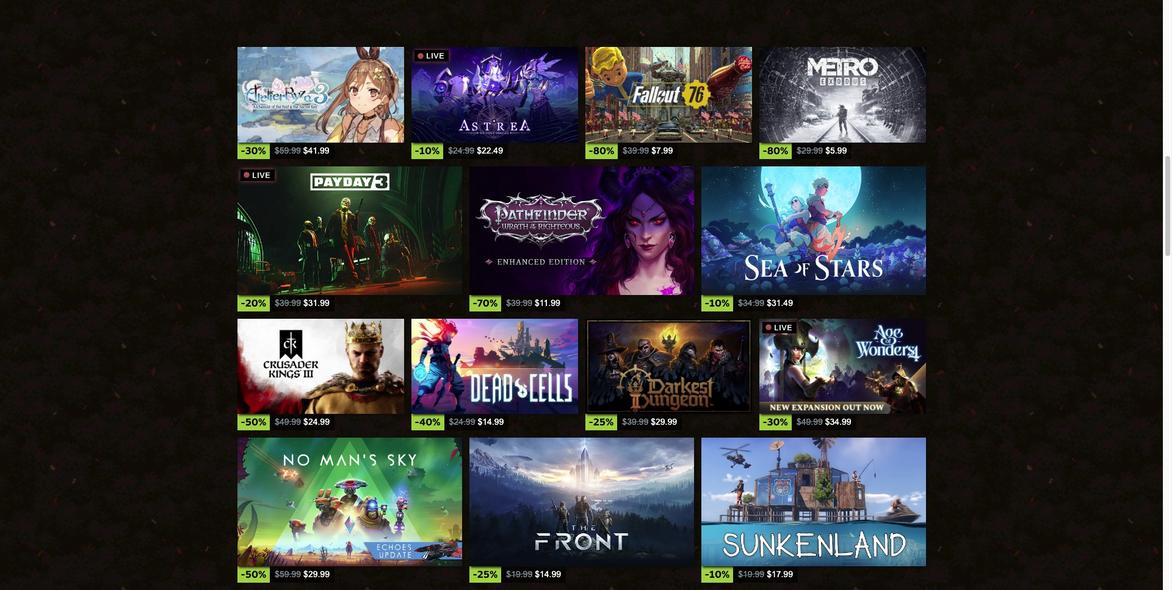 Task type: vqa. For each thing, say whether or not it's contained in the screenshot.
by
no



Task type: locate. For each thing, give the bounding box(es) containing it.
25% for $19.99 $14.99
[[477, 569, 498, 581]]

1 horizontal spatial $19.99
[[738, 570, 764, 580]]

1 -80% from the left
[[589, 144, 614, 157]]

2 $19.99 from the left
[[738, 570, 764, 580]]

2 vertical spatial 10%
[[709, 569, 730, 581]]

-80%
[[589, 144, 614, 157], [763, 144, 788, 157]]

$19.99
[[506, 570, 532, 580], [738, 570, 764, 580]]

- left $39.99 $31.99
[[241, 297, 245, 309]]

20%
[[245, 297, 266, 309]]

$34.99
[[738, 299, 764, 308], [825, 418, 851, 428]]

1 vertical spatial -25%
[[473, 569, 498, 581]]

80% left $39.99 $7.99
[[593, 144, 614, 157]]

-50% left $59.99 $29.99
[[241, 569, 266, 581]]

- for $59.99 $41.99
[[241, 144, 245, 157]]

0 vertical spatial 25%
[[593, 416, 614, 429]]

1 horizontal spatial -25%
[[589, 416, 614, 429]]

50%
[[245, 416, 266, 429], [245, 569, 266, 581]]

50% left $49.99 $24.99
[[245, 416, 266, 429]]

0 vertical spatial -30%
[[241, 144, 266, 157]]

2 -80% from the left
[[763, 144, 788, 157]]

30% for $59.99 $41.99
[[245, 144, 266, 157]]

1 vertical spatial $34.99
[[825, 418, 851, 428]]

$14.99 for -40%
[[478, 418, 504, 428]]

$39.99 $29.99
[[622, 418, 677, 428]]

50% for -40%
[[245, 416, 266, 429]]

0 horizontal spatial 30%
[[245, 144, 266, 157]]

-30% left $49.99 $34.99
[[763, 416, 788, 429]]

- left $59.99 $29.99
[[241, 569, 245, 581]]

0 vertical spatial $34.99
[[738, 299, 764, 308]]

1 horizontal spatial $29.99
[[651, 418, 677, 428]]

- left $59.99 $41.99
[[241, 144, 245, 157]]

- for $34.99 $31.49
[[705, 297, 709, 309]]

$59.99 $41.99
[[275, 146, 329, 156]]

-30% for $49.99 $34.99
[[763, 416, 788, 429]]

10% left $24.99 $22.49
[[419, 144, 440, 157]]

$59.99 for -30%
[[275, 146, 301, 156]]

$39.99 for 70%
[[506, 299, 532, 308]]

$31.49
[[767, 299, 793, 308]]

-30%
[[241, 144, 266, 157], [763, 416, 788, 429]]

$29.99 for -25%
[[651, 418, 677, 428]]

live
[[426, 52, 445, 61], [252, 171, 271, 180], [774, 324, 793, 332]]

0 vertical spatial -25%
[[589, 416, 614, 429]]

- for $19.99 $17.99
[[705, 569, 709, 581]]

0 vertical spatial -50%
[[241, 416, 266, 429]]

$14.99
[[478, 418, 504, 428], [535, 570, 561, 580]]

2 80% from the left
[[767, 144, 788, 157]]

- left $24.99 $14.99
[[415, 416, 419, 429]]

$29.99 for -50%
[[303, 570, 330, 580]]

-10% left $19.99 $17.99
[[705, 569, 730, 581]]

$49.99
[[275, 418, 301, 428], [797, 418, 823, 428]]

-
[[241, 144, 245, 157], [415, 144, 419, 157], [589, 144, 593, 157], [763, 144, 767, 157], [241, 297, 245, 309], [473, 297, 477, 309], [705, 297, 709, 309], [241, 416, 245, 429], [415, 416, 419, 429], [589, 416, 593, 429], [763, 416, 767, 429], [241, 569, 245, 581], [473, 569, 477, 581], [705, 569, 709, 581]]

1 $19.99 from the left
[[506, 570, 532, 580]]

- left $34.99 $31.49
[[705, 297, 709, 309]]

0 horizontal spatial $29.99
[[303, 570, 330, 580]]

1 vertical spatial -10%
[[705, 297, 730, 309]]

0 horizontal spatial $49.99
[[275, 418, 301, 428]]

-10%
[[415, 144, 440, 157], [705, 297, 730, 309], [705, 569, 730, 581]]

25%
[[593, 416, 614, 429], [477, 569, 498, 581]]

-10% left $34.99 $31.49
[[705, 297, 730, 309]]

- left $19.99 $14.99
[[473, 569, 477, 581]]

80% left $29.99 $5.99
[[767, 144, 788, 157]]

0 horizontal spatial -80%
[[589, 144, 614, 157]]

$39.99
[[623, 146, 649, 156], [275, 299, 301, 308], [506, 299, 532, 308], [622, 418, 648, 428]]

$49.99 for 50%
[[275, 418, 301, 428]]

10% for -25%
[[709, 569, 730, 581]]

1 -50% from the top
[[241, 416, 266, 429]]

1 horizontal spatial 30%
[[767, 416, 788, 429]]

0 horizontal spatial -25%
[[473, 569, 498, 581]]

$39.99 for 80%
[[623, 146, 649, 156]]

1 horizontal spatial -30%
[[763, 416, 788, 429]]

- for $29.99 $5.99
[[763, 144, 767, 157]]

1 vertical spatial 10%
[[709, 297, 730, 309]]

80% for $39.99 $7.99
[[593, 144, 614, 157]]

25% left $19.99 $14.99
[[477, 569, 498, 581]]

- left $29.99 $5.99
[[763, 144, 767, 157]]

$19.99 $17.99
[[738, 570, 793, 580]]

0 horizontal spatial $19.99
[[506, 570, 532, 580]]

1 horizontal spatial $34.99
[[825, 418, 851, 428]]

1 vertical spatial -50%
[[241, 569, 266, 581]]

$24.99 $14.99
[[449, 418, 504, 428]]

1 50% from the top
[[245, 416, 266, 429]]

-50% left $49.99 $24.99
[[241, 416, 266, 429]]

- left $49.99 $34.99
[[763, 416, 767, 429]]

1 horizontal spatial 80%
[[767, 144, 788, 157]]

-25%
[[589, 416, 614, 429], [473, 569, 498, 581]]

$7.99
[[652, 146, 673, 156]]

-30% for $59.99 $41.99
[[241, 144, 266, 157]]

0 vertical spatial $14.99
[[478, 418, 504, 428]]

0 vertical spatial 30%
[[245, 144, 266, 157]]

-25% left $39.99 $29.99
[[589, 416, 614, 429]]

50% left $59.99 $29.99
[[245, 569, 266, 581]]

0 horizontal spatial live
[[252, 171, 271, 180]]

$19.99 for 10%
[[738, 570, 764, 580]]

1 horizontal spatial -80%
[[763, 144, 788, 157]]

$49.99 $24.99
[[275, 418, 330, 428]]

2 -50% from the top
[[241, 569, 266, 581]]

-25% left $19.99 $14.99
[[473, 569, 498, 581]]

2 vertical spatial -10%
[[705, 569, 730, 581]]

1 vertical spatial live
[[252, 171, 271, 180]]

$49.99 for 30%
[[797, 418, 823, 428]]

10% left $19.99 $17.99
[[709, 569, 730, 581]]

1 vertical spatial 30%
[[767, 416, 788, 429]]

2 horizontal spatial live
[[774, 324, 793, 332]]

1 $49.99 from the left
[[275, 418, 301, 428]]

$34.99 $31.49
[[738, 299, 793, 308]]

2 vertical spatial live
[[774, 324, 793, 332]]

0 vertical spatial $29.99
[[797, 146, 823, 156]]

0 horizontal spatial $34.99
[[738, 299, 764, 308]]

1 vertical spatial 25%
[[477, 569, 498, 581]]

$31.99
[[303, 299, 330, 308]]

- left $49.99 $24.99
[[241, 416, 245, 429]]

2 horizontal spatial $29.99
[[797, 146, 823, 156]]

0 vertical spatial -10%
[[415, 144, 440, 157]]

40%
[[419, 416, 441, 429]]

10%
[[419, 144, 440, 157], [709, 297, 730, 309], [709, 569, 730, 581]]

30%
[[245, 144, 266, 157], [767, 416, 788, 429]]

-50%
[[241, 416, 266, 429], [241, 569, 266, 581]]

1 vertical spatial $59.99
[[275, 570, 301, 580]]

- left $19.99 $17.99
[[705, 569, 709, 581]]

$49.99 $34.99
[[797, 418, 851, 428]]

- for $39.99 $31.99
[[241, 297, 245, 309]]

0 vertical spatial $59.99
[[275, 146, 301, 156]]

$24.99
[[448, 146, 474, 156], [303, 418, 330, 428], [449, 418, 475, 428]]

- for $39.99 $11.99
[[473, 297, 477, 309]]

1 vertical spatial 50%
[[245, 569, 266, 581]]

-20%
[[241, 297, 266, 309]]

0 horizontal spatial -30%
[[241, 144, 266, 157]]

2 vertical spatial $29.99
[[303, 570, 330, 580]]

1 horizontal spatial $49.99
[[797, 418, 823, 428]]

- left $39.99 $29.99
[[589, 416, 593, 429]]

1 vertical spatial $29.99
[[651, 418, 677, 428]]

0 vertical spatial 50%
[[245, 416, 266, 429]]

1 80% from the left
[[593, 144, 614, 157]]

1 horizontal spatial 25%
[[593, 416, 614, 429]]

live for 30%
[[774, 324, 793, 332]]

1 vertical spatial $14.99
[[535, 570, 561, 580]]

1 horizontal spatial live
[[426, 52, 445, 61]]

-80% left $29.99 $5.99
[[763, 144, 788, 157]]

- for $19.99 $14.99
[[473, 569, 477, 581]]

1 vertical spatial -30%
[[763, 416, 788, 429]]

$39.99 for 25%
[[622, 418, 648, 428]]

0 horizontal spatial 80%
[[593, 144, 614, 157]]

2 50% from the top
[[245, 569, 266, 581]]

10% left $34.99 $31.49
[[709, 297, 730, 309]]

-80% left $39.99 $7.99
[[589, 144, 614, 157]]

30% for $49.99 $34.99
[[767, 416, 788, 429]]

-70%
[[473, 297, 498, 309]]

0 horizontal spatial $14.99
[[478, 418, 504, 428]]

-30% left $59.99 $41.99
[[241, 144, 266, 157]]

-10% left $24.99 $22.49
[[415, 144, 440, 157]]

30% left $59.99 $41.99
[[245, 144, 266, 157]]

2 $49.99 from the left
[[797, 418, 823, 428]]

1 horizontal spatial $14.99
[[535, 570, 561, 580]]

$59.99 for -50%
[[275, 570, 301, 580]]

0 vertical spatial live
[[426, 52, 445, 61]]

$29.99
[[797, 146, 823, 156], [651, 418, 677, 428], [303, 570, 330, 580]]

-40%
[[415, 416, 441, 429]]

$59.99
[[275, 146, 301, 156], [275, 570, 301, 580]]

0 horizontal spatial 25%
[[477, 569, 498, 581]]

25% left $39.99 $29.99
[[593, 416, 614, 429]]

30% left $49.99 $34.99
[[767, 416, 788, 429]]

- left $24.99 $22.49
[[415, 144, 419, 157]]

80%
[[593, 144, 614, 157], [767, 144, 788, 157]]

$24.99 for -10%
[[448, 146, 474, 156]]

- left $39.99 $7.99
[[589, 144, 593, 157]]

- left '$39.99 $11.99'
[[473, 297, 477, 309]]



Task type: describe. For each thing, give the bounding box(es) containing it.
$24.99 $22.49
[[448, 146, 503, 156]]

10% for -70%
[[709, 297, 730, 309]]

- for $24.99 $14.99
[[415, 416, 419, 429]]

- for $39.99 $29.99
[[589, 416, 593, 429]]

$14.99 for -25%
[[535, 570, 561, 580]]

$22.49
[[477, 146, 503, 156]]

$29.99 $5.99
[[797, 146, 847, 156]]

-80% for $39.99 $7.99
[[589, 144, 614, 157]]

-50% for -40%
[[241, 416, 266, 429]]

50% for -25%
[[245, 569, 266, 581]]

$39.99 $7.99
[[623, 146, 673, 156]]

$19.99 for 25%
[[506, 570, 532, 580]]

$24.99 for -40%
[[449, 418, 475, 428]]

- for $59.99 $29.99
[[241, 569, 245, 581]]

$17.99
[[767, 570, 793, 580]]

-80% for $29.99 $5.99
[[763, 144, 788, 157]]

$39.99 for 20%
[[275, 299, 301, 308]]

-10% for -25%
[[705, 569, 730, 581]]

-25% for $39.99 $29.99
[[589, 416, 614, 429]]

70%
[[477, 297, 498, 309]]

live for 20%
[[252, 171, 271, 180]]

$11.99
[[535, 299, 560, 308]]

-25% for $19.99 $14.99
[[473, 569, 498, 581]]

- for $39.99 $7.99
[[589, 144, 593, 157]]

0 vertical spatial 10%
[[419, 144, 440, 157]]

$19.99 $14.99
[[506, 570, 561, 580]]

$39.99 $31.99
[[275, 299, 330, 308]]

80% for $29.99 $5.99
[[767, 144, 788, 157]]

$39.99 $11.99
[[506, 299, 560, 308]]

- for $49.99 $34.99
[[763, 416, 767, 429]]

25% for $39.99 $29.99
[[593, 416, 614, 429]]

$5.99
[[826, 146, 847, 156]]

- for $49.99 $24.99
[[241, 416, 245, 429]]

live for 10%
[[426, 52, 445, 61]]

-10% for -70%
[[705, 297, 730, 309]]

$41.99
[[303, 146, 329, 156]]

- for $24.99 $22.49
[[415, 144, 419, 157]]

$59.99 $29.99
[[275, 570, 330, 580]]

-50% for -25%
[[241, 569, 266, 581]]



